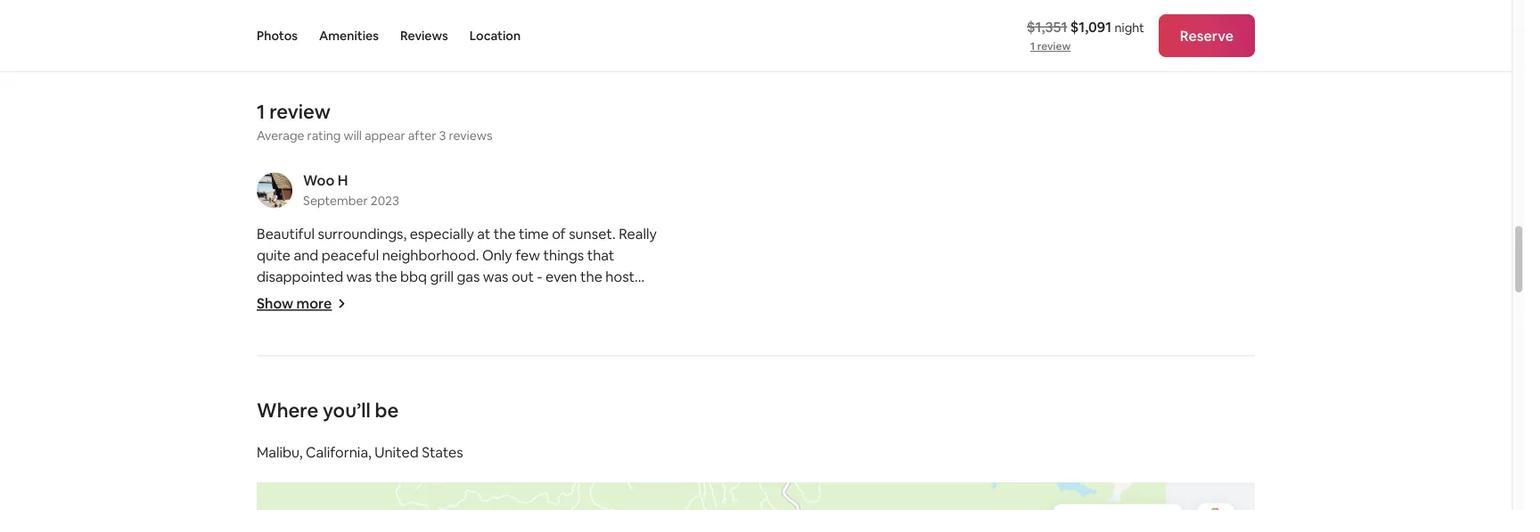 Task type: describe. For each thing, give the bounding box(es) containing it.
spending
[[570, 310, 631, 329]]

another
[[482, 310, 534, 329]]

more
[[297, 294, 332, 313]]

photos button
[[257, 0, 298, 71]]

0 vertical spatial out
[[512, 268, 534, 286]]

2023
[[371, 192, 399, 208]]

show more
[[257, 294, 332, 313]]

she'll
[[339, 289, 371, 307]]

the left host at the bottom
[[581, 268, 603, 286]]

you'll
[[323, 398, 371, 423]]

lights
[[459, 353, 494, 371]]

understandable.
[[257, 353, 364, 371]]

reviews
[[449, 127, 493, 143]]

paper
[[372, 332, 411, 350]]

host
[[606, 268, 635, 286]]

neighborhood.
[[382, 246, 479, 264]]

woo
[[303, 171, 335, 189]]

be
[[375, 398, 399, 423]]

peaceful
[[322, 246, 379, 264]]

reviews
[[400, 28, 448, 44]]

september
[[303, 192, 368, 208]]

location button
[[470, 0, 521, 71]]

a
[[603, 353, 611, 371]]

sunset.
[[569, 225, 616, 243]]

extra
[[294, 332, 328, 350]]

will
[[344, 127, 362, 143]]

malibu, california, united states
[[257, 443, 463, 461]]

was down were
[[502, 375, 528, 393]]

where
[[257, 398, 319, 423]]

experience
[[379, 375, 452, 393]]

located
[[257, 375, 307, 393]]

quite
[[257, 246, 291, 264]]

if
[[501, 289, 509, 307]]

or
[[355, 332, 369, 350]]

gas
[[457, 268, 480, 286]]

cost
[[469, 289, 497, 307]]

stay
[[472, 375, 499, 393]]

is
[[650, 353, 660, 371]]

$1,091
[[1071, 17, 1112, 36]]

states
[[422, 443, 463, 461]]

ourselves,
[[257, 310, 322, 329]]

towels
[[414, 332, 457, 350]]

were
[[497, 353, 530, 371]]

united
[[375, 443, 419, 461]]

show more button
[[257, 294, 346, 313]]

google map
showing 2 points of interest. region
[[163, 469, 1305, 510]]

and
[[294, 246, 319, 264]]

did
[[348, 310, 369, 329]]

few
[[516, 246, 540, 264]]

review inside "1 review average rating will appear after 3 reviews"
[[269, 99, 331, 124]]

even
[[546, 268, 577, 286]]

california,
[[306, 443, 372, 461]]

use,
[[477, 332, 504, 350]]

offered
[[257, 289, 305, 307]]

night
[[1115, 19, 1145, 35]]

rating
[[307, 127, 341, 143]]

especially
[[410, 225, 474, 243]]

$1,351 $1,091 night 1 review
[[1027, 17, 1145, 53]]

average
[[257, 127, 305, 143]]

$1,351
[[1027, 17, 1068, 36]]

h
[[338, 171, 348, 189]]

disappointed
[[257, 268, 343, 286]]

surroundings,
[[318, 225, 407, 243]]

great.
[[531, 375, 570, 393]]

take
[[450, 310, 479, 329]]

but
[[507, 332, 529, 350]]

amenities button
[[319, 0, 379, 71]]

review inside the $1,351 $1,091 night 1 review
[[1038, 39, 1071, 53]]



Task type: locate. For each thing, give the bounding box(es) containing it.
of up things
[[552, 225, 566, 243]]

1 horizontal spatial of
[[552, 225, 566, 243]]

0 vertical spatial review
[[1038, 39, 1071, 53]]

1
[[1031, 39, 1036, 53], [257, 99, 265, 124]]

0 horizontal spatial that
[[309, 289, 336, 307]]

reimburse
[[374, 289, 440, 307]]

that down the "sunset."
[[587, 246, 615, 264]]

1 vertical spatial out
[[533, 353, 556, 371]]

time
[[519, 225, 549, 243], [537, 310, 567, 329]]

1 up average at the left top of the page
[[257, 99, 265, 124]]

1 horizontal spatial review
[[1038, 39, 1071, 53]]

bbq
[[400, 268, 427, 286]]

reserve
[[1180, 26, 1234, 45]]

beautiful
[[257, 225, 315, 243]]

1 down $1,351
[[1031, 39, 1036, 53]]

show
[[257, 294, 294, 313]]

really
[[619, 225, 657, 243]]

1 vertical spatial review
[[269, 99, 331, 124]]

1 inside the $1,351 $1,091 night 1 review
[[1031, 39, 1036, 53]]

review up average at the left top of the page
[[269, 99, 331, 124]]

1 horizontal spatial that
[[587, 246, 615, 264]]

1 vertical spatial of
[[455, 375, 469, 393]]

grill
[[430, 268, 454, 286]]

appear
[[365, 127, 406, 143]]

time up few
[[519, 225, 549, 243]]

1 horizontal spatial we
[[512, 289, 532, 307]]

at.
[[310, 375, 327, 393]]

was up she'll
[[347, 268, 372, 286]]

review
[[1038, 39, 1071, 53], [269, 99, 331, 124]]

table
[[614, 353, 647, 371]]

was right it on the bottom left of page
[[545, 332, 570, 350]]

0 horizontal spatial review
[[269, 99, 331, 124]]

0 vertical spatial we
[[512, 289, 532, 307]]

3
[[439, 127, 446, 143]]

reviews button
[[400, 0, 448, 71]]

on
[[634, 310, 651, 329]]

of
[[552, 225, 566, 243], [455, 375, 469, 393]]

we up foil
[[325, 310, 345, 329]]

1 horizontal spatial to
[[460, 332, 474, 350]]

0 horizontal spatial of
[[455, 375, 469, 393]]

woo h image
[[257, 173, 292, 208], [257, 173, 292, 208]]

reserve button
[[1159, 14, 1256, 57]]

that down disappointed
[[309, 289, 336, 307]]

the right at
[[494, 225, 516, 243]]

no
[[272, 332, 291, 350]]

review down $1,351
[[1038, 39, 1071, 53]]

1 vertical spatial time
[[537, 310, 567, 329]]

1 review button
[[1031, 39, 1071, 54]]

things
[[544, 246, 584, 264]]

0 vertical spatial time
[[519, 225, 549, 243]]

beautiful surroundings, especially at the time of sunset. really quite and peaceful neighborhood. only few things that disappointed was the bbq grill gas was out - even the host offered that she'll reimburse the cost if we exchange ourselves, we did not want to take another time spending on it. no extra foil or paper towels to use, but it was understandable. outside patio lights were out where a table is located at. overall experience of stay was great.
[[257, 225, 660, 393]]

the
[[494, 225, 516, 243], [375, 268, 397, 286], [581, 268, 603, 286], [443, 289, 466, 307]]

1 vertical spatial we
[[325, 310, 345, 329]]

it.
[[257, 332, 269, 350]]

overall
[[330, 375, 376, 393]]

we right the if
[[512, 289, 532, 307]]

it
[[533, 332, 542, 350]]

the left bbq
[[375, 268, 397, 286]]

patio
[[422, 353, 456, 371]]

1 vertical spatial to
[[460, 332, 474, 350]]

1 inside "1 review average rating will appear after 3 reviews"
[[257, 99, 265, 124]]

exchange
[[535, 289, 599, 307]]

to up towels
[[433, 310, 447, 329]]

1 horizontal spatial 1
[[1031, 39, 1036, 53]]

1 review average rating will appear after 3 reviews
[[257, 99, 493, 143]]

-
[[537, 268, 543, 286]]

where you'll be
[[257, 398, 399, 423]]

0 vertical spatial to
[[433, 310, 447, 329]]

0 horizontal spatial 1
[[257, 99, 265, 124]]

foil
[[331, 332, 351, 350]]

only
[[482, 246, 512, 264]]

0 vertical spatial of
[[552, 225, 566, 243]]

0 vertical spatial 1
[[1031, 39, 1036, 53]]

of left stay
[[455, 375, 469, 393]]

woo h september 2023
[[303, 171, 399, 208]]

1 vertical spatial 1
[[257, 99, 265, 124]]

out left the -
[[512, 268, 534, 286]]

to
[[433, 310, 447, 329], [460, 332, 474, 350]]

outside
[[367, 353, 419, 371]]

out up great.
[[533, 353, 556, 371]]

0 horizontal spatial we
[[325, 310, 345, 329]]

amenities
[[319, 28, 379, 44]]

0 vertical spatial that
[[587, 246, 615, 264]]

1 vertical spatial that
[[309, 289, 336, 307]]

not
[[372, 310, 394, 329]]

was
[[347, 268, 372, 286], [483, 268, 509, 286], [545, 332, 570, 350], [502, 375, 528, 393]]

the up take
[[443, 289, 466, 307]]

where
[[559, 353, 600, 371]]

out
[[512, 268, 534, 286], [533, 353, 556, 371]]

location
[[470, 28, 521, 44]]

after
[[408, 127, 436, 143]]

to down take
[[460, 332, 474, 350]]

malibu,
[[257, 443, 303, 461]]

at
[[477, 225, 491, 243]]

photos
[[257, 28, 298, 44]]

time down exchange
[[537, 310, 567, 329]]

want
[[397, 310, 430, 329]]

0 horizontal spatial to
[[433, 310, 447, 329]]

was down only
[[483, 268, 509, 286]]



Task type: vqa. For each thing, say whether or not it's contained in the screenshot.
AIRBNB
no



